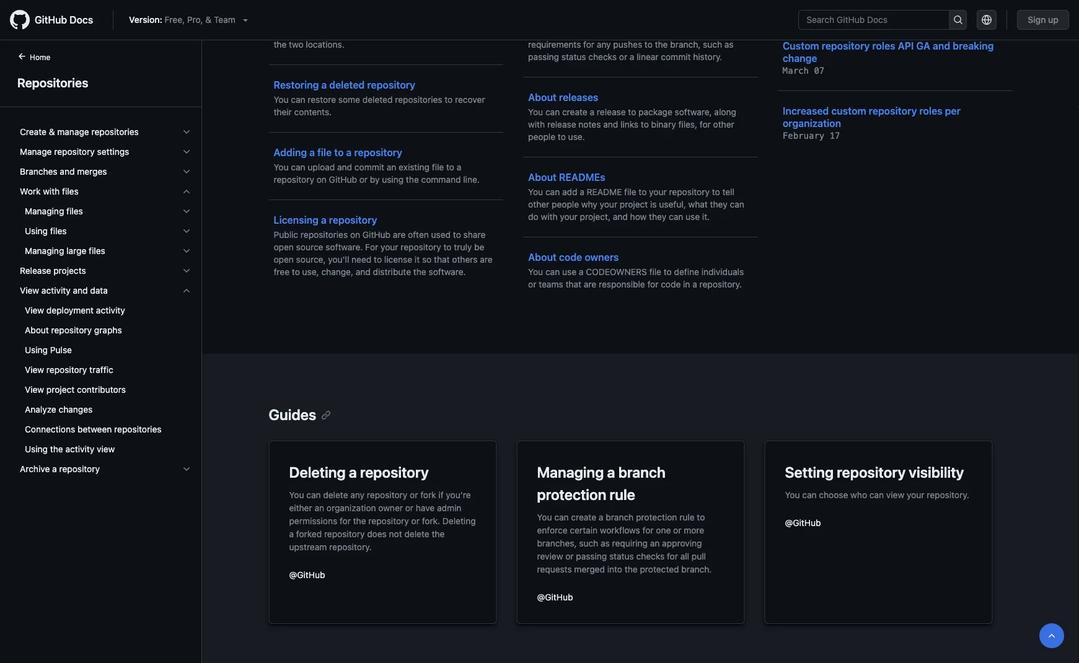 Task type: vqa. For each thing, say whether or not it's contained in the screenshot.
stored within the Adding locally hosted code to GitHub If your code is stored locally on your computer and is tracked by Git or not tracked by any version control system (VCS), you can import the code to GitHub using GitHub CLI or Git commands.
no



Task type: locate. For each thing, give the bounding box(es) containing it.
between down exists
[[463, 27, 497, 37]]

using the activity view link
[[15, 439, 196, 459]]

github inside licensing a repository public repositories on github are often used to share open source software. for your repository to truly be open source, you'll need to license it so that others are free to use, change, and distribute the software.
[[363, 230, 391, 240]]

0 vertical spatial are
[[393, 230, 406, 240]]

1 vertical spatial use
[[562, 267, 577, 277]]

1 vertical spatial define
[[674, 267, 699, 277]]

your inside licensing a repository public repositories on github are often used to share open source software. for your repository to truly be open source, you'll need to license it so that others are free to use, change, and distribute the software.
[[381, 242, 398, 252]]

software. down others at the top left
[[429, 267, 466, 277]]

repository.
[[323, 15, 365, 25], [700, 279, 742, 289], [927, 490, 969, 500], [329, 542, 372, 552]]

up
[[1048, 15, 1059, 25]]

can left protect
[[545, 2, 560, 12]]

organization inside increased custom repository roles per organization february 17
[[783, 117, 841, 129]]

delete inside 'you can protect important branches by setting branch protection rules, which define whether collaborators can delete or force push to the branch and set requirements for any pushes to the branch, such as passing status checks or a linear commit history.'
[[545, 27, 570, 37]]

people left use.
[[528, 132, 555, 142]]

view up analyze at the bottom
[[25, 385, 44, 395]]

february
[[783, 131, 825, 141]]

on up need
[[350, 230, 360, 240]]

2 vertical spatial are
[[584, 279, 596, 289]]

sc 9kayk9 0 image for managing files
[[182, 206, 192, 216]]

sc 9kayk9 0 image for branches and merges
[[182, 167, 192, 177]]

on down upload
[[317, 174, 327, 185]]

breaking
[[953, 40, 994, 51]]

sc 9kayk9 0 image for create & manage repositories
[[182, 127, 192, 137]]

linear
[[637, 52, 659, 62]]

manage
[[57, 127, 89, 137]]

0 horizontal spatial github
[[35, 14, 67, 26]]

0 vertical spatial with
[[528, 119, 545, 130]]

file
[[317, 147, 332, 158], [432, 162, 444, 172], [624, 187, 636, 197], [649, 267, 661, 277]]

1 horizontal spatial are
[[480, 254, 493, 265]]

for inside about code owners you can use a codeowners file to define individuals or teams that are responsible for code in a repository.
[[647, 279, 659, 289]]

more
[[684, 525, 704, 535]]

2 using from the top
[[25, 345, 48, 355]]

guides
[[269, 406, 316, 423]]

work with files element
[[10, 182, 201, 261], [10, 201, 201, 261]]

to left tell
[[712, 187, 720, 197]]

can inside "restoring a deleted repository you can restore some deleted repositories to recover their contents."
[[291, 95, 305, 105]]

repositories
[[395, 95, 442, 105], [91, 127, 139, 137], [301, 230, 348, 240], [114, 424, 161, 435]]

0 vertical spatial define
[[622, 15, 647, 25]]

whether
[[649, 15, 682, 25]]

an down one
[[650, 538, 660, 548]]

status inside you can create a branch protection rule to enforce certain workflows for one or more branches, such as requiring an approving review or passing status checks for all pull requests merged into the protected branch.
[[609, 551, 634, 561]]

3 sc 9kayk9 0 image from the top
[[182, 206, 192, 216]]

search image
[[953, 15, 963, 25]]

sc 9kayk9 0 image inside "archive a repository" dropdown button
[[182, 464, 192, 474]]

you inside when you create a repository on github.com, it exists as a remote repository. you can clone your repository to create a local copy on your computer and sync between the two locations.
[[368, 15, 383, 25]]

create up two
[[274, 27, 299, 37]]

deleted
[[329, 79, 365, 91], [362, 95, 393, 105]]

github docs
[[35, 14, 93, 26]]

rules,
[[572, 15, 594, 25]]

passing up merged
[[576, 551, 607, 561]]

delete up requirements
[[545, 27, 570, 37]]

to inside when you create a repository on github.com, it exists as a remote repository. you can clone your repository to create a local copy on your computer and sync between the two locations.
[[489, 15, 497, 25]]

2 horizontal spatial an
[[650, 538, 660, 548]]

a inside managing a branch protection rule
[[607, 464, 615, 481]]

as down workflows
[[601, 538, 610, 548]]

manage repository settings button
[[15, 142, 196, 162]]

2 vertical spatial activity
[[65, 444, 94, 454]]

1 vertical spatial view
[[886, 490, 905, 500]]

create inside "about releases you can create a release to package software, along with release notes and links to binary files, for other people to use."
[[562, 107, 587, 117]]

0 horizontal spatial delete
[[323, 490, 348, 500]]

1 vertical spatial between
[[78, 424, 112, 435]]

0 vertical spatial use
[[686, 212, 700, 222]]

1 work with files element from the top
[[10, 182, 201, 261]]

for inside 'you can protect important branches by setting branch protection rules, which define whether collaborators can delete or force push to the branch and set requirements for any pushes to the branch, such as passing status checks or a linear commit history.'
[[583, 39, 594, 50]]

to
[[489, 15, 497, 25], [628, 27, 636, 37], [645, 39, 653, 50], [445, 95, 453, 105], [628, 107, 636, 117], [641, 119, 649, 130], [558, 132, 566, 142], [334, 147, 344, 158], [446, 162, 454, 172], [639, 187, 647, 197], [712, 187, 720, 197], [453, 230, 461, 240], [444, 242, 452, 252], [374, 254, 382, 265], [292, 267, 300, 277], [664, 267, 672, 277], [697, 512, 705, 522]]

protection
[[528, 15, 569, 25], [537, 486, 606, 503], [636, 512, 677, 522]]

open up free
[[274, 254, 294, 265]]

0 horizontal spatial deleting
[[289, 464, 346, 481]]

sc 9kayk9 0 image for managing large files
[[182, 246, 192, 256]]

passing inside 'you can protect important branches by setting branch protection rules, which define whether collaborators can delete or force push to the branch and set requirements for any pushes to the branch, such as passing status checks or a linear commit history.'
[[528, 52, 559, 62]]

files right large on the left top of the page
[[89, 246, 105, 256]]

any down the deleting a repository
[[350, 490, 365, 500]]

1 horizontal spatial that
[[566, 279, 581, 289]]

1 vertical spatial roles
[[919, 105, 943, 117]]

0 horizontal spatial passing
[[528, 52, 559, 62]]

with inside dropdown button
[[43, 186, 60, 196]]

if
[[438, 490, 444, 500]]

1 vertical spatial with
[[43, 186, 60, 196]]

for right permissions
[[340, 516, 351, 526]]

an inside the adding a file to a repository you can upload and commit an existing file to a repository on github or by using the command line.
[[387, 162, 396, 172]]

set
[[701, 27, 713, 37]]

by up whether
[[674, 2, 684, 12]]

you inside you can delete any repository or fork if you're either an organization owner or have admin permissions for the repository or fork. deleting a forked repository does not delete the upstream repository.
[[289, 490, 304, 500]]

2 vertical spatial protection
[[636, 512, 677, 522]]

2 horizontal spatial @github
[[785, 518, 821, 528]]

1 vertical spatial it
[[415, 254, 420, 265]]

1 horizontal spatial github
[[329, 174, 357, 185]]

using pulse link
[[15, 340, 196, 360]]

organization down the deleting a repository
[[327, 503, 376, 513]]

change,
[[321, 267, 353, 277]]

github down upload
[[329, 174, 357, 185]]

status up into
[[609, 551, 634, 561]]

rule
[[610, 486, 635, 503], [679, 512, 695, 522]]

0 horizontal spatial define
[[622, 15, 647, 25]]

tooltip
[[1039, 624, 1064, 648]]

on right copy
[[351, 27, 361, 37]]

can down tell
[[730, 199, 744, 210]]

0 horizontal spatial release
[[547, 119, 576, 130]]

1 using from the top
[[25, 226, 48, 236]]

github inside the adding a file to a repository you can upload and commit an existing file to a repository on github or by using the command line.
[[329, 174, 357, 185]]

open down public
[[274, 242, 294, 252]]

0 horizontal spatial rule
[[610, 486, 635, 503]]

analyze changes
[[25, 404, 93, 415]]

1 horizontal spatial release
[[597, 107, 626, 117]]

managing files button
[[15, 201, 196, 221]]

a
[[344, 2, 348, 12], [285, 15, 290, 25], [301, 27, 306, 37], [630, 52, 634, 62], [321, 79, 327, 91], [590, 107, 595, 117], [309, 147, 315, 158], [346, 147, 352, 158], [457, 162, 461, 172], [580, 187, 584, 197], [321, 214, 327, 226], [579, 267, 584, 277], [693, 279, 697, 289], [349, 464, 357, 481], [607, 464, 615, 481], [52, 464, 57, 474], [599, 512, 603, 522], [289, 529, 294, 539]]

between inside connections between repositories link
[[78, 424, 112, 435]]

repositories element
[[0, 50, 202, 662]]

and right upload
[[337, 162, 352, 172]]

and down need
[[356, 267, 371, 277]]

computer
[[384, 27, 422, 37]]

about inside about readmes you can add a readme file to your repository to tell other people why your project is useful, what they can do with your project, and how they can use it.
[[528, 171, 557, 183]]

project up how
[[620, 199, 648, 210]]

view down view activity and data
[[25, 305, 44, 316]]

project inside view activity and data element
[[46, 385, 75, 395]]

1 vertical spatial any
[[350, 490, 365, 500]]

branch up collaborators
[[716, 2, 744, 12]]

as down collaborators
[[725, 39, 734, 50]]

2 work with files element from the top
[[10, 201, 201, 261]]

checks up protected
[[636, 551, 665, 561]]

@github for managing a branch protection rule
[[537, 592, 573, 602]]

2 vertical spatial managing
[[537, 464, 604, 481]]

share
[[463, 230, 486, 240]]

1 vertical spatial &
[[49, 127, 55, 137]]

you inside about code owners you can use a codeowners file to define individuals or teams that are responsible for code in a repository.
[[528, 267, 543, 277]]

view inside dropdown button
[[20, 285, 39, 296]]

activity up graphs
[[96, 305, 125, 316]]

repositories
[[17, 75, 88, 90]]

about up teams
[[528, 251, 557, 263]]

0 horizontal spatial by
[[370, 174, 380, 185]]

2 horizontal spatial delete
[[545, 27, 570, 37]]

between
[[463, 27, 497, 37], [78, 424, 112, 435]]

it left so
[[415, 254, 420, 265]]

@github down upstream
[[289, 570, 325, 580]]

0 vertical spatial view
[[97, 444, 115, 454]]

you inside the adding a file to a repository you can upload and commit an existing file to a repository on github or by using the command line.
[[274, 162, 289, 172]]

0 vertical spatial software.
[[326, 242, 363, 252]]

roles left api at the top of page
[[872, 40, 896, 51]]

using
[[25, 226, 48, 236], [25, 345, 48, 355], [25, 444, 48, 454]]

1 horizontal spatial software.
[[429, 267, 466, 277]]

1 view activity and data element from the top
[[10, 281, 201, 459]]

select language: current language is english image
[[982, 15, 992, 25]]

your up license
[[381, 242, 398, 252]]

important
[[594, 2, 632, 12]]

view
[[20, 285, 39, 296], [25, 305, 44, 316], [25, 365, 44, 375], [25, 385, 44, 395]]

0 horizontal spatial checks
[[588, 52, 617, 62]]

use inside about readmes you can add a readme file to your repository to tell other people why your project is useful, what they can do with your project, and how they can use it.
[[686, 212, 700, 222]]

and inside the adding a file to a repository you can upload and commit an existing file to a repository on github or by using the command line.
[[337, 162, 352, 172]]

0 vertical spatial &
[[205, 15, 212, 25]]

0 vertical spatial roles
[[872, 40, 896, 51]]

2 vertical spatial an
[[650, 538, 660, 548]]

define
[[622, 15, 647, 25], [674, 267, 699, 277]]

1 vertical spatial open
[[274, 254, 294, 265]]

a inside you can delete any repository or fork if you're either an organization owner or have admin permissions for the repository or fork. deleting a forked repository does not delete the upstream repository.
[[289, 529, 294, 539]]

fork
[[420, 490, 436, 500]]

0 horizontal spatial organization
[[327, 503, 376, 513]]

about
[[528, 91, 557, 103], [528, 171, 557, 183], [528, 251, 557, 263], [25, 325, 49, 335]]

it.
[[702, 212, 710, 222]]

sc 9kayk9 0 image for view activity and data
[[182, 286, 192, 296]]

a inside "archive a repository" dropdown button
[[52, 464, 57, 474]]

by inside 'you can protect important branches by setting branch protection rules, which define whether collaborators can delete or force push to the branch and set requirements for any pushes to the branch, such as passing status checks or a linear commit history.'
[[674, 2, 684, 12]]

organization inside you can delete any repository or fork if you're either an organization owner or have admin permissions for the repository or fork. deleting a forked repository does not delete the upstream repository.
[[327, 503, 376, 513]]

people inside "about releases you can create a release to package software, along with release notes and links to binary files, for other people to use."
[[528, 132, 555, 142]]

1 horizontal spatial deleting
[[443, 516, 476, 526]]

0 vertical spatial that
[[434, 254, 450, 265]]

branches
[[635, 2, 672, 12]]

with up managing files
[[43, 186, 60, 196]]

release projects button
[[15, 261, 196, 281]]

create down releases
[[562, 107, 587, 117]]

0 vertical spatial commit
[[661, 52, 691, 62]]

and inside licensing a repository public repositories on github are often used to share open source software. for your repository to truly be open source, you'll need to license it so that others are free to use, change, and distribute the software.
[[356, 267, 371, 277]]

1 vertical spatial they
[[649, 212, 666, 222]]

with right the do
[[541, 212, 558, 222]]

view activity and data element
[[10, 281, 201, 459], [10, 301, 201, 459]]

managing for managing files
[[25, 206, 64, 216]]

0 vertical spatial status
[[561, 52, 586, 62]]

as
[[274, 15, 283, 25], [725, 39, 734, 50], [601, 538, 610, 548]]

about left releases
[[528, 91, 557, 103]]

can up teams
[[545, 267, 560, 277]]

1 vertical spatial people
[[552, 199, 579, 210]]

3 sc 9kayk9 0 image from the top
[[182, 226, 192, 236]]

1 horizontal spatial by
[[674, 2, 684, 12]]

to left recover
[[445, 95, 453, 105]]

0 vertical spatial other
[[713, 119, 734, 130]]

repository
[[351, 2, 391, 12], [446, 15, 486, 25], [822, 40, 870, 51], [367, 79, 415, 91], [869, 105, 917, 117], [54, 147, 95, 157], [354, 147, 402, 158], [274, 174, 314, 185], [669, 187, 710, 197], [329, 214, 377, 226], [401, 242, 441, 252], [51, 325, 92, 335], [46, 365, 87, 375], [360, 464, 429, 481], [837, 464, 906, 481], [59, 464, 100, 474], [367, 490, 407, 500], [368, 516, 409, 526], [324, 529, 365, 539]]

file right 'codeowners'
[[649, 267, 661, 277]]

4 sc 9kayk9 0 image from the top
[[182, 266, 192, 276]]

as inside when you create a repository on github.com, it exists as a remote repository. you can clone your repository to create a local copy on your computer and sync between the two locations.
[[274, 15, 283, 25]]

0 vertical spatial organization
[[783, 117, 841, 129]]

it left exists
[[458, 2, 463, 12]]

about for about readmes
[[528, 171, 557, 183]]

deleting inside you can delete any repository or fork if you're either an organization owner or have admin permissions for the repository or fork. deleting a forked repository does not delete the upstream repository.
[[443, 516, 476, 526]]

using left pulse at left bottom
[[25, 345, 48, 355]]

home link
[[12, 51, 70, 64]]

using for using pulse
[[25, 345, 48, 355]]

@github down requests on the bottom of page
[[537, 592, 573, 602]]

to down used
[[444, 242, 452, 252]]

1 horizontal spatial such
[[703, 39, 722, 50]]

passing down requirements
[[528, 52, 559, 62]]

about inside "about releases you can create a release to package software, along with release notes and links to binary files, for other people to use."
[[528, 91, 557, 103]]

roles left per
[[919, 105, 943, 117]]

repositories inside connections between repositories link
[[114, 424, 161, 435]]

you can create a branch protection rule to enforce certain workflows for one or more branches, such as requiring an approving review or passing status checks for all pull requests merged into the protected branch.
[[537, 512, 712, 574]]

1 vertical spatial by
[[370, 174, 380, 185]]

that inside about code owners you can use a codeowners file to define individuals or teams that are responsible for code in a repository.
[[566, 279, 581, 289]]

settings
[[97, 147, 129, 157]]

analyze changes link
[[15, 400, 196, 420]]

create
[[316, 2, 341, 12], [274, 27, 299, 37], [562, 107, 587, 117], [571, 512, 596, 522]]

commit inside 'you can protect important branches by setting branch protection rules, which define whether collaborators can delete or force push to the branch and set requirements for any pushes to the branch, such as passing status checks or a linear commit history.'
[[661, 52, 691, 62]]

5 sc 9kayk9 0 image from the top
[[182, 286, 192, 296]]

they down tell
[[710, 199, 728, 210]]

1 sc 9kayk9 0 image from the top
[[182, 127, 192, 137]]

view activity and data button
[[15, 281, 196, 301]]

or inside the adding a file to a repository you can upload and commit an existing file to a repository on github or by using the command line.
[[359, 174, 368, 185]]

other up the do
[[528, 199, 549, 210]]

sign up link
[[1017, 10, 1069, 30]]

2 horizontal spatial github
[[363, 230, 391, 240]]

a inside "about releases you can create a release to package software, along with release notes and links to binary files, for other people to use."
[[590, 107, 595, 117]]

be
[[474, 242, 484, 252]]

they down is
[[649, 212, 666, 222]]

checks inside you can create a branch protection rule to enforce certain workflows for one or more branches, such as requiring an approving review or passing status checks for all pull requests merged into the protected branch.
[[636, 551, 665, 561]]

managing up using files
[[25, 206, 64, 216]]

such inside you can create a branch protection rule to enforce certain workflows for one or more branches, such as requiring an approving review or passing status checks for all pull requests merged into the protected branch.
[[579, 538, 598, 548]]

0 horizontal spatial any
[[350, 490, 365, 500]]

1 vertical spatial github
[[329, 174, 357, 185]]

your left computer
[[364, 27, 381, 37]]

repository. inside you can delete any repository or fork if you're either an organization owner or have admin permissions for the repository or fork. deleting a forked repository does not delete the upstream repository.
[[329, 542, 372, 552]]

people inside about readmes you can add a readme file to your repository to tell other people why your project is useful, what they can do with your project, and how they can use it.
[[552, 199, 579, 210]]

1 horizontal spatial project
[[620, 199, 648, 210]]

files down work with files
[[66, 206, 83, 216]]

0 vertical spatial an
[[387, 162, 396, 172]]

view down using pulse
[[25, 365, 44, 375]]

sync
[[442, 27, 460, 37]]

repositories inside "restoring a deleted repository you can restore some deleted repositories to recover their contents."
[[395, 95, 442, 105]]

view deployment activity link
[[15, 301, 196, 320]]

17
[[830, 131, 840, 141]]

view for view deployment activity
[[25, 305, 44, 316]]

and left how
[[613, 212, 628, 222]]

and left sync
[[424, 27, 439, 37]]

delete down fork.
[[404, 529, 429, 539]]

0 vertical spatial protection
[[528, 15, 569, 25]]

1 vertical spatial rule
[[679, 512, 695, 522]]

sc 9kayk9 0 image for work with files
[[182, 187, 192, 196]]

0 vertical spatial open
[[274, 242, 294, 252]]

can up either
[[306, 490, 321, 500]]

for inside "about releases you can create a release to package software, along with release notes and links to binary files, for other people to use."
[[700, 119, 711, 130]]

about repository graphs link
[[15, 320, 196, 340]]

0 vertical spatial checks
[[588, 52, 617, 62]]

their
[[274, 107, 292, 117]]

upstream
[[289, 542, 327, 552]]

0 horizontal spatial between
[[78, 424, 112, 435]]

by left "using"
[[370, 174, 380, 185]]

0 vertical spatial between
[[463, 27, 497, 37]]

readme
[[587, 187, 622, 197]]

using the activity view
[[25, 444, 115, 454]]

archive
[[20, 464, 50, 474]]

0 vertical spatial project
[[620, 199, 648, 210]]

you can choose who can view your repository.
[[785, 490, 969, 500]]

0 vertical spatial activity
[[41, 285, 70, 296]]

sc 9kayk9 0 image for archive a repository
[[182, 464, 192, 474]]

people down add
[[552, 199, 579, 210]]

branch.
[[681, 564, 712, 574]]

& right the pro,
[[205, 15, 212, 25]]

1 horizontal spatial an
[[387, 162, 396, 172]]

0 vertical spatial release
[[597, 107, 626, 117]]

can
[[545, 2, 560, 12], [385, 15, 399, 25], [528, 27, 543, 37], [291, 95, 305, 105], [545, 107, 560, 117], [291, 162, 305, 172], [545, 187, 560, 197], [730, 199, 744, 210], [669, 212, 683, 222], [545, 267, 560, 277], [306, 490, 321, 500], [802, 490, 817, 500], [870, 490, 884, 500], [554, 512, 569, 522]]

checks down force
[[588, 52, 617, 62]]

sc 9kayk9 0 image inside managing files dropdown button
[[182, 206, 192, 216]]

open
[[274, 242, 294, 252], [274, 254, 294, 265]]

1 horizontal spatial any
[[597, 39, 611, 50]]

visibility
[[909, 464, 964, 481]]

or left teams
[[528, 279, 536, 289]]

sc 9kayk9 0 image
[[182, 147, 192, 157], [182, 187, 192, 196], [182, 226, 192, 236], [182, 246, 192, 256], [182, 286, 192, 296], [182, 464, 192, 474]]

can down releases
[[545, 107, 560, 117]]

delete down the deleting a repository
[[323, 490, 348, 500]]

your down github.com,
[[426, 15, 443, 25]]

using for using the activity view
[[25, 444, 48, 454]]

0 horizontal spatial &
[[49, 127, 55, 137]]

and inside when you create a repository on github.com, it exists as a remote repository. you can clone your repository to create a local copy on your computer and sync between the two locations.
[[424, 27, 439, 37]]

useful,
[[659, 199, 686, 210]]

the right into
[[625, 564, 638, 574]]

it inside when you create a repository on github.com, it exists as a remote repository. you can clone your repository to create a local copy on your computer and sync between the two locations.
[[458, 2, 463, 12]]

your down visibility on the bottom right of page
[[907, 490, 925, 500]]

are left often
[[393, 230, 406, 240]]

None search field
[[799, 10, 967, 30]]

admin
[[437, 503, 461, 513]]

repository. down does
[[329, 542, 372, 552]]

your
[[426, 15, 443, 25], [364, 27, 381, 37], [649, 187, 667, 197], [600, 199, 617, 210], [560, 212, 578, 222], [381, 242, 398, 252], [907, 490, 925, 500]]

and inside 'you can protect important branches by setting branch protection rules, which define whether collaborators can delete or force push to the branch and set requirements for any pushes to the branch, such as passing status checks or a linear commit history.'
[[684, 27, 699, 37]]

or down the branches,
[[565, 551, 574, 561]]

2 sc 9kayk9 0 image from the top
[[182, 187, 192, 196]]

2 vertical spatial with
[[541, 212, 558, 222]]

1 vertical spatial protection
[[537, 486, 606, 503]]

one
[[656, 525, 671, 535]]

github up for
[[363, 230, 391, 240]]

file inside about code owners you can use a codeowners file to define individuals or teams that are responsible for code in a repository.
[[649, 267, 661, 277]]

can down adding
[[291, 162, 305, 172]]

3 using from the top
[[25, 444, 48, 454]]

use up teams
[[562, 267, 577, 277]]

2 vertical spatial @github
[[537, 592, 573, 602]]

need
[[352, 254, 372, 265]]

sc 9kayk9 0 image inside using files dropdown button
[[182, 226, 192, 236]]

rule up workflows
[[610, 486, 635, 503]]

about left "readmes"
[[528, 171, 557, 183]]

managing for managing a branch protection rule
[[537, 464, 604, 481]]

about up using pulse
[[25, 325, 49, 335]]

sc 9kayk9 0 image inside 'create & manage repositories' dropdown button
[[182, 127, 192, 137]]

0 horizontal spatial project
[[46, 385, 75, 395]]

0 vertical spatial by
[[674, 2, 684, 12]]

can inside about code owners you can use a codeowners file to define individuals or teams that are responsible for code in a repository.
[[545, 267, 560, 277]]

view down setting repository visibility
[[886, 490, 905, 500]]

define inside about code owners you can use a codeowners file to define individuals or teams that are responsible for code in a repository.
[[674, 267, 699, 277]]

1 vertical spatial delete
[[323, 490, 348, 500]]

rule up more in the bottom right of the page
[[679, 512, 695, 522]]

6 sc 9kayk9 0 image from the top
[[182, 464, 192, 474]]

0 horizontal spatial use
[[562, 267, 577, 277]]

responsible
[[599, 279, 645, 289]]

1 horizontal spatial they
[[710, 199, 728, 210]]

1 horizontal spatial status
[[609, 551, 634, 561]]

with left notes
[[528, 119, 545, 130]]

analyze
[[25, 404, 56, 415]]

and inside about readmes you can add a readme file to your repository to tell other people why your project is useful, what they can do with your project, and how they can use it.
[[613, 212, 628, 222]]

about for about code owners
[[528, 251, 557, 263]]

and right ga at the top right
[[933, 40, 950, 51]]

2 vertical spatial github
[[363, 230, 391, 240]]

march 07 element
[[783, 65, 825, 76]]

1 vertical spatial code
[[661, 279, 681, 289]]

0 vertical spatial github
[[35, 14, 67, 26]]

setting
[[785, 464, 834, 481]]

4 sc 9kayk9 0 image from the top
[[182, 246, 192, 256]]

are
[[393, 230, 406, 240], [480, 254, 493, 265], [584, 279, 596, 289]]

1 vertical spatial that
[[566, 279, 581, 289]]

1 horizontal spatial code
[[661, 279, 681, 289]]

1 vertical spatial project
[[46, 385, 75, 395]]

archive a repository button
[[15, 459, 196, 479]]

activity for view deployment activity
[[96, 305, 125, 316]]

0 horizontal spatial as
[[274, 15, 283, 25]]

add
[[562, 187, 577, 197]]

sc 9kayk9 0 image inside release projects dropdown button
[[182, 266, 192, 276]]

1 horizontal spatial commit
[[661, 52, 691, 62]]

increased
[[783, 105, 829, 117]]

contents.
[[294, 107, 332, 117]]

the inside when you create a repository on github.com, it exists as a remote repository. you can clone your repository to create a local copy on your computer and sync between the two locations.
[[274, 39, 287, 50]]

an inside you can delete any repository or fork if you're either an organization owner or have admin permissions for the repository or fork. deleting a forked repository does not delete the upstream repository.
[[315, 503, 324, 513]]

sc 9kayk9 0 image inside managing large files dropdown button
[[182, 246, 192, 256]]

can down restoring
[[291, 95, 305, 105]]

june 15 link
[[783, 0, 1008, 21]]

repository inside dropdown button
[[59, 464, 100, 474]]

sc 9kayk9 0 image for manage repository settings
[[182, 147, 192, 157]]

1 horizontal spatial other
[[713, 119, 734, 130]]

1 vertical spatial @github
[[289, 570, 325, 580]]

sc 9kayk9 0 image
[[182, 127, 192, 137], [182, 167, 192, 177], [182, 206, 192, 216], [182, 266, 192, 276]]

truly
[[454, 242, 472, 252]]

0 horizontal spatial roles
[[872, 40, 896, 51]]

1 horizontal spatial roles
[[919, 105, 943, 117]]

sc 9kayk9 0 image inside view activity and data dropdown button
[[182, 286, 192, 296]]

in
[[683, 279, 690, 289]]

can inside the adding a file to a repository you can upload and commit an existing file to a repository on github or by using the command line.
[[291, 162, 305, 172]]

1 vertical spatial managing
[[25, 246, 64, 256]]

an up "using"
[[387, 162, 396, 172]]

repository inside about readmes you can add a readme file to your repository to tell other people why your project is useful, what they can do with your project, and how they can use it.
[[669, 187, 710, 197]]

define up in
[[674, 267, 699, 277]]

2 sc 9kayk9 0 image from the top
[[182, 167, 192, 177]]

software.
[[326, 242, 363, 252], [429, 267, 466, 277]]

2 horizontal spatial as
[[725, 39, 734, 50]]

and inside "dropdown button"
[[60, 166, 75, 177]]

2 view activity and data element from the top
[[10, 301, 201, 459]]

activity inside using the activity view link
[[65, 444, 94, 454]]

to inside about code owners you can use a codeowners file to define individuals or teams that are responsible for code in a repository.
[[664, 267, 672, 277]]

branches and merges button
[[15, 162, 196, 182]]

when you create a repository on github.com, it exists as a remote repository. you can clone your repository to create a local copy on your computer and sync between the two locations. link
[[274, 0, 498, 61]]

0 vertical spatial such
[[703, 39, 722, 50]]

deleting down admin
[[443, 516, 476, 526]]

requests
[[537, 564, 572, 574]]

you inside "restoring a deleted repository you can restore some deleted repositories to recover their contents."
[[274, 95, 289, 105]]

1 vertical spatial such
[[579, 538, 598, 548]]

view down connections between repositories link on the bottom
[[97, 444, 115, 454]]

0 vertical spatial @github
[[785, 518, 821, 528]]

0 vertical spatial using
[[25, 226, 48, 236]]

graphs
[[94, 325, 122, 335]]

1 sc 9kayk9 0 image from the top
[[182, 147, 192, 157]]



Task type: describe. For each thing, give the bounding box(es) containing it.
you inside you can create a branch protection rule to enforce certain workflows for one or more branches, such as requiring an approving review or passing status checks for all pull requests merged into the protected branch.
[[537, 512, 552, 522]]

about repository graphs
[[25, 325, 122, 335]]

repositories inside licensing a repository public repositories on github are often used to share open source software. for your repository to truly be open source, you'll need to license it so that others are free to use, change, and distribute the software.
[[301, 230, 348, 240]]

Search GitHub Docs search field
[[799, 11, 949, 29]]

by inside the adding a file to a repository you can upload and commit an existing file to a repository on github or by using the command line.
[[370, 174, 380, 185]]

protection inside you can create a branch protection rule to enforce certain workflows for one or more branches, such as requiring an approving review or passing status checks for all pull requests merged into the protected branch.
[[636, 512, 677, 522]]

15
[[809, 0, 819, 10]]

ga
[[916, 40, 930, 51]]

other inside "about releases you can create a release to package software, along with release notes and links to binary files, for other people to use."
[[713, 119, 734, 130]]

owners
[[585, 251, 619, 263]]

create right "you"
[[316, 2, 341, 12]]

upload
[[308, 162, 335, 172]]

work with files element containing managing files
[[10, 201, 201, 261]]

the inside the adding a file to a repository you can upload and commit an existing file to a repository on github or by using the command line.
[[406, 174, 419, 185]]

the inside you can create a branch protection rule to enforce certain workflows for one or more branches, such as requiring an approving review or passing status checks for all pull requests merged into the protected branch.
[[625, 564, 638, 574]]

on inside licensing a repository public repositories on github are often used to share open source software. for your repository to truly be open source, you'll need to license it so that others are free to use, change, and distribute the software.
[[350, 230, 360, 240]]

work with files button
[[15, 182, 196, 201]]

create inside you can create a branch protection rule to enforce certain workflows for one or more branches, such as requiring an approving review or passing status checks for all pull requests merged into the protected branch.
[[571, 512, 596, 522]]

checks inside 'you can protect important branches by setting branch protection rules, which define whether collaborators can delete or force push to the branch and set requirements for any pushes to the branch, such as passing status checks or a linear commit history.'
[[588, 52, 617, 62]]

command
[[421, 174, 461, 185]]

can up requirements
[[528, 27, 543, 37]]

the inside licensing a repository public repositories on github are often used to share open source software. for your repository to truly be open source, you'll need to license it so that others are free to use, change, and distribute the software.
[[413, 267, 426, 277]]

using files button
[[15, 221, 196, 241]]

distribute
[[373, 267, 411, 277]]

for left one
[[643, 525, 654, 535]]

1 vertical spatial are
[[480, 254, 493, 265]]

a inside about readmes you can add a readme file to your repository to tell other people why your project is useful, what they can do with your project, and how they can use it.
[[580, 187, 584, 197]]

june 15
[[783, 0, 819, 10]]

or left fork
[[410, 490, 418, 500]]

0 vertical spatial deleting
[[289, 464, 346, 481]]

commit inside the adding a file to a repository you can upload and commit an existing file to a repository on github or by using the command line.
[[355, 162, 384, 172]]

view for view repository traffic
[[25, 365, 44, 375]]

to up 'pushes'
[[628, 27, 636, 37]]

0 vertical spatial they
[[710, 199, 728, 210]]

project inside about readmes you can add a readme file to your repository to tell other people why your project is useful, what they can do with your project, and how they can use it.
[[620, 199, 648, 210]]

1 vertical spatial release
[[547, 119, 576, 130]]

the down fork.
[[432, 529, 445, 539]]

an inside you can create a branch protection rule to enforce certain workflows for one or more branches, such as requiring an approving review or passing status checks for all pull requests merged into the protected branch.
[[650, 538, 660, 548]]

protection inside managing a branch protection rule
[[537, 486, 606, 503]]

on up clone
[[394, 2, 404, 12]]

about inside view activity and data element
[[25, 325, 49, 335]]

or left fork.
[[411, 516, 420, 526]]

readmes
[[559, 171, 605, 183]]

not
[[389, 529, 402, 539]]

on inside the adding a file to a repository you can upload and commit an existing file to a repository on github or by using the command line.
[[317, 174, 327, 185]]

for
[[365, 242, 378, 252]]

files,
[[678, 119, 697, 130]]

with inside "about releases you can create a release to package software, along with release notes and links to binary files, for other people to use."
[[528, 119, 545, 130]]

enforce
[[537, 525, 568, 535]]

to down for
[[374, 254, 382, 265]]

to up linear on the right top of page
[[645, 39, 653, 50]]

to up how
[[639, 187, 647, 197]]

scroll to top image
[[1047, 631, 1057, 641]]

custom
[[831, 105, 866, 117]]

protection inside 'you can protect important branches by setting branch protection rules, which define whether collaborators can delete or force push to the branch and set requirements for any pushes to the branch, such as passing status checks or a linear commit history.'
[[528, 15, 569, 25]]

two
[[289, 39, 304, 50]]

any inside you can delete any repository or fork if you're either an organization owner or have admin permissions for the repository or fork. deleting a forked repository does not delete the upstream repository.
[[350, 490, 365, 500]]

& inside dropdown button
[[49, 127, 55, 137]]

remote
[[292, 15, 321, 25]]

line.
[[463, 174, 480, 185]]

custom repository roles api ga and breaking change march 07
[[783, 40, 994, 76]]

licensing
[[274, 214, 319, 226]]

branch,
[[670, 39, 701, 50]]

branches and merges
[[20, 166, 107, 177]]

how
[[630, 212, 647, 222]]

can down setting
[[802, 490, 817, 500]]

0 horizontal spatial are
[[393, 230, 406, 240]]

exists
[[466, 2, 489, 12]]

can left add
[[545, 187, 560, 197]]

version:
[[129, 15, 162, 25]]

have
[[416, 503, 435, 513]]

or down "rules," at right
[[572, 27, 581, 37]]

your down readme
[[600, 199, 617, 210]]

using files
[[25, 226, 67, 236]]

into
[[607, 564, 622, 574]]

or up approving
[[673, 525, 681, 535]]

existing
[[399, 162, 430, 172]]

package
[[639, 107, 672, 117]]

any inside 'you can protect important branches by setting branch protection rules, which define whether collaborators can delete or force push to the branch and set requirements for any pushes to the branch, such as passing status checks or a linear commit history.'
[[597, 39, 611, 50]]

used
[[431, 230, 451, 240]]

activity for using the activity view
[[65, 444, 94, 454]]

per
[[945, 105, 961, 117]]

about for about releases
[[528, 91, 557, 103]]

such inside 'you can protect important branches by setting branch protection rules, which define whether collaborators can delete or force push to the branch and set requirements for any pushes to the branch, such as passing status checks or a linear commit history.'
[[703, 39, 722, 50]]

repository inside dropdown button
[[54, 147, 95, 157]]

to left use.
[[558, 132, 566, 142]]

repository inside increased custom repository roles per organization february 17
[[869, 105, 917, 117]]

a inside licensing a repository public repositories on github are often used to share open source software. for your repository to truly be open source, you'll need to license it so that others are free to use, change, and distribute the software.
[[321, 214, 327, 226]]

other inside about readmes you can add a readme file to your repository to tell other people why your project is useful, what they can do with your project, and how they can use it.
[[528, 199, 549, 210]]

to right links
[[641, 119, 649, 130]]

about code owners you can use a codeowners file to define individuals or teams that are responsible for code in a repository.
[[528, 251, 744, 289]]

branch down whether
[[653, 27, 681, 37]]

manage repository settings
[[20, 147, 129, 157]]

others
[[452, 254, 478, 265]]

who
[[851, 490, 867, 500]]

branch inside you can create a branch protection rule to enforce certain workflows for one or more branches, such as requiring an approving review or passing status checks for all pull requests merged into the protected branch.
[[606, 512, 634, 522]]

you can protect important branches by setting branch protection rules, which define whether collaborators can delete or force push to the branch and set requirements for any pushes to the branch, such as passing status checks or a linear commit history.
[[528, 2, 744, 62]]

2 vertical spatial delete
[[404, 529, 429, 539]]

to up truly
[[453, 230, 461, 240]]

public
[[274, 230, 298, 240]]

connections between repositories link
[[15, 420, 196, 439]]

branches
[[20, 166, 57, 177]]

version: free, pro, & team
[[129, 15, 235, 25]]

a inside 'you can protect important branches by setting branch protection rules, which define whether collaborators can delete or force push to the branch and set requirements for any pushes to the branch, such as passing status checks or a linear commit history.'
[[630, 52, 634, 62]]

work
[[20, 186, 41, 196]]

the up 'pushes'
[[638, 27, 651, 37]]

file up upload
[[317, 147, 332, 158]]

and inside dropdown button
[[73, 285, 88, 296]]

to inside "restoring a deleted repository you can restore some deleted repositories to recover their contents."
[[445, 95, 453, 105]]

you're
[[446, 490, 471, 500]]

between inside when you create a repository on github.com, it exists as a remote repository. you can clone your repository to create a local copy on your computer and sync between the two locations.
[[463, 27, 497, 37]]

to up "command" at the top left of page
[[446, 162, 454, 172]]

1 vertical spatial software.
[[429, 267, 466, 277]]

the inside repositories element
[[50, 444, 63, 454]]

to up links
[[628, 107, 636, 117]]

status inside 'you can protect important branches by setting branch protection rules, which define whether collaborators can delete or force push to the branch and set requirements for any pushes to the branch, such as passing status checks or a linear commit history.'
[[561, 52, 586, 62]]

local
[[308, 27, 327, 37]]

push
[[606, 27, 625, 37]]

1 horizontal spatial view
[[886, 490, 905, 500]]

@github for setting repository visibility
[[785, 518, 821, 528]]

repositories inside 'create & manage repositories' dropdown button
[[91, 127, 139, 137]]

@github for deleting a repository
[[289, 570, 325, 580]]

to up upload
[[334, 147, 344, 158]]

the right permissions
[[353, 516, 366, 526]]

manage
[[20, 147, 52, 157]]

sc 9kayk9 0 image for release projects
[[182, 266, 192, 276]]

view activity and data element containing view deployment activity
[[10, 301, 201, 459]]

your up is
[[649, 187, 667, 197]]

sc 9kayk9 0 image for using files
[[182, 226, 192, 236]]

2 open from the top
[[274, 254, 294, 265]]

pro,
[[187, 15, 203, 25]]

view inside repositories element
[[97, 444, 115, 454]]

to inside you can create a branch protection rule to enforce certain workflows for one or more branches, such as requiring an approving review or passing status checks for all pull requests merged into the protected branch.
[[697, 512, 705, 522]]

view project contributors
[[25, 385, 126, 395]]

repository inside custom repository roles api ga and breaking change march 07
[[822, 40, 870, 51]]

does
[[367, 529, 387, 539]]

are inside about code owners you can use a codeowners file to define individuals or teams that are responsible for code in a repository.
[[584, 279, 596, 289]]

you inside "about releases you can create a release to package software, along with release notes and links to binary files, for other people to use."
[[528, 107, 543, 117]]

data
[[90, 285, 108, 296]]

can inside you can delete any repository or fork if you're either an organization owner or have admin permissions for the repository or fork. deleting a forked repository does not delete the upstream repository.
[[306, 490, 321, 500]]

guides link
[[269, 406, 331, 423]]

you inside about readmes you can add a readme file to your repository to tell other people why your project is useful, what they can do with your project, and how they can use it.
[[528, 187, 543, 197]]

managing for managing large files
[[25, 246, 64, 256]]

for left "all"
[[667, 551, 678, 561]]

as inside you can create a branch protection rule to enforce certain workflows for one or more branches, such as requiring an approving review or passing status checks for all pull requests merged into the protected branch.
[[601, 538, 610, 548]]

custom
[[783, 40, 819, 51]]

branch inside managing a branch protection rule
[[618, 464, 666, 481]]

releases
[[559, 91, 598, 103]]

pushes
[[613, 39, 642, 50]]

for inside you can delete any repository or fork if you're either an organization owner or have admin permissions for the repository or fork. deleting a forked repository does not delete the upstream repository.
[[340, 516, 351, 526]]

07
[[814, 65, 825, 76]]

a inside you can create a branch protection rule to enforce certain workflows for one or more branches, such as requiring an approving review or passing status checks for all pull requests merged into the protected branch.
[[599, 512, 603, 522]]

use inside about code owners you can use a codeowners file to define individuals or teams that are responsible for code in a repository.
[[562, 267, 577, 277]]

files inside dropdown button
[[62, 186, 79, 196]]

pull
[[692, 551, 706, 561]]

passing inside you can create a branch protection rule to enforce certain workflows for one or more branches, such as requiring an approving review or passing status checks for all pull requests merged into the protected branch.
[[576, 551, 607, 561]]

roles inside custom repository roles api ga and breaking change march 07
[[872, 40, 896, 51]]

certain
[[570, 525, 598, 535]]

contributors
[[77, 385, 126, 395]]

view deployment activity
[[25, 305, 125, 316]]

0 vertical spatial code
[[559, 251, 582, 263]]

can inside "about releases you can create a release to package software, along with release notes and links to binary files, for other people to use."
[[545, 107, 560, 117]]

can right who
[[870, 490, 884, 500]]

june
[[783, 0, 804, 10]]

a inside "restoring a deleted repository you can restore some deleted repositories to recover their contents."
[[321, 79, 327, 91]]

february 17 element
[[783, 131, 840, 141]]

file inside about readmes you can add a readme file to your repository to tell other people why your project is useful, what they can do with your project, and how they can use it.
[[624, 187, 636, 197]]

repository. down visibility on the bottom right of page
[[927, 490, 969, 500]]

to right free
[[292, 267, 300, 277]]

teams
[[539, 279, 563, 289]]

and inside "about releases you can create a release to package software, along with release notes and links to binary files, for other people to use."
[[603, 119, 618, 130]]

docs
[[70, 14, 93, 26]]

sign
[[1028, 15, 1046, 25]]

projects
[[53, 266, 86, 276]]

view activity and data element containing view activity and data
[[10, 281, 201, 459]]

repository. inside about code owners you can use a codeowners file to define individuals or teams that are responsible for code in a repository.
[[700, 279, 742, 289]]

or inside about code owners you can use a codeowners file to define individuals or teams that are responsible for code in a repository.
[[528, 279, 536, 289]]

large
[[66, 246, 86, 256]]

free
[[274, 267, 290, 277]]

you inside 'you can protect important branches by setting branch protection rules, which define whether collaborators can delete or force push to the branch and set requirements for any pushes to the branch, such as passing status checks or a linear commit history.'
[[528, 2, 543, 12]]

that inside licensing a repository public repositories on github are often used to share open source software. for your repository to truly be open source, you'll need to license it so that others are free to use, change, and distribute the software.
[[434, 254, 450, 265]]

and inside custom repository roles api ga and breaking change march 07
[[933, 40, 950, 51]]

all
[[680, 551, 689, 561]]

view project contributors link
[[15, 380, 196, 400]]

triangle down image
[[240, 15, 250, 25]]

rule inside managing a branch protection rule
[[610, 486, 635, 503]]

define inside 'you can protect important branches by setting branch protection rules, which define whether collaborators can delete or force push to the branch and set requirements for any pushes to the branch, such as passing status checks or a linear commit history.'
[[622, 15, 647, 25]]

restoring
[[274, 79, 319, 91]]

it inside licensing a repository public repositories on github are often used to share open source software. for your repository to truly be open source, you'll need to license it so that others are free to use, change, and distribute the software.
[[415, 254, 420, 265]]

repository inside "restoring a deleted repository you can restore some deleted repositories to recover their contents."
[[367, 79, 415, 91]]

when you create a repository on github.com, it exists as a remote repository. you can clone your repository to create a local copy on your computer and sync between the two locations.
[[274, 2, 497, 50]]

github.com,
[[406, 2, 456, 12]]

1 vertical spatial deleted
[[362, 95, 393, 105]]

locations.
[[306, 39, 344, 50]]

with inside about readmes you can add a readme file to your repository to tell other people why your project is useful, what they can do with your project, and how they can use it.
[[541, 212, 558, 222]]

work with files element containing work with files
[[10, 182, 201, 261]]

view for view project contributors
[[25, 385, 44, 395]]

your down add
[[560, 212, 578, 222]]

can down the useful,
[[669, 212, 683, 222]]

view for view activity and data
[[20, 285, 39, 296]]

release
[[20, 266, 51, 276]]

rule inside you can create a branch protection rule to enforce certain workflows for one or more branches, such as requiring an approving review or passing status checks for all pull requests merged into the protected branch.
[[679, 512, 695, 522]]

source
[[296, 242, 323, 252]]

or down 'pushes'
[[619, 52, 627, 62]]

home
[[30, 53, 50, 61]]

history.
[[693, 52, 722, 62]]

1 open from the top
[[274, 242, 294, 252]]

using for using files
[[25, 226, 48, 236]]

or left have
[[405, 503, 413, 513]]

you'll
[[328, 254, 349, 265]]

file up "command" at the top left of page
[[432, 162, 444, 172]]

can inside you can create a branch protection rule to enforce certain workflows for one or more branches, such as requiring an approving review or passing status checks for all pull requests merged into the protected branch.
[[554, 512, 569, 522]]

tell
[[722, 187, 734, 197]]

0 vertical spatial deleted
[[329, 79, 365, 91]]

can inside when you create a repository on github.com, it exists as a remote repository. you can clone your repository to create a local copy on your computer and sync between the two locations.
[[385, 15, 399, 25]]

notes
[[579, 119, 601, 130]]

files down managing files
[[50, 226, 67, 236]]

the up linear on the right top of page
[[655, 39, 668, 50]]



